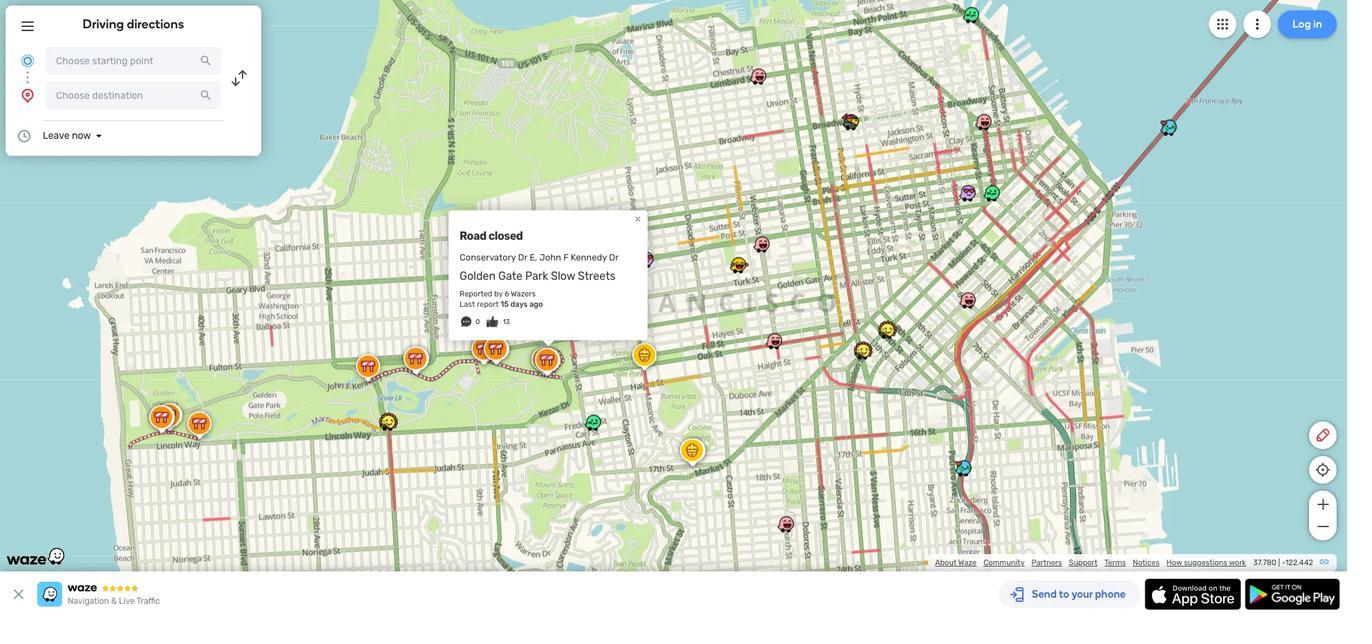 Task type: describe. For each thing, give the bounding box(es) containing it.
how suggestions work link
[[1167, 559, 1246, 568]]

slow
[[551, 270, 575, 283]]

clock image
[[16, 128, 32, 144]]

122.442
[[1286, 559, 1314, 568]]

1 dr from the left
[[518, 253, 527, 263]]

last
[[460, 300, 475, 309]]

support
[[1069, 559, 1098, 568]]

community link
[[984, 559, 1025, 568]]

directions
[[127, 17, 184, 32]]

link image
[[1319, 557, 1330, 568]]

partners link
[[1032, 559, 1062, 568]]

notices link
[[1133, 559, 1160, 568]]

now
[[72, 130, 91, 142]]

how
[[1167, 559, 1182, 568]]

golden
[[460, 270, 496, 283]]

john
[[540, 253, 561, 263]]

Choose destination text field
[[46, 82, 221, 109]]

f
[[564, 253, 569, 263]]

location image
[[19, 87, 36, 104]]

community
[[984, 559, 1025, 568]]

partners
[[1032, 559, 1062, 568]]

6
[[505, 290, 509, 299]]

streets
[[578, 270, 616, 283]]

waze
[[959, 559, 977, 568]]

2 dr from the left
[[609, 253, 619, 263]]

×
[[635, 212, 641, 226]]

suggestions
[[1184, 559, 1228, 568]]

work
[[1229, 559, 1246, 568]]

-
[[1282, 559, 1286, 568]]

golden gate park slow streets reported by 6 wazers last report 15 days ago
[[460, 270, 616, 309]]

navigation
[[68, 597, 109, 606]]

road
[[460, 230, 486, 243]]

|
[[1279, 559, 1280, 568]]

leave
[[43, 130, 69, 142]]

zoom in image
[[1315, 496, 1332, 513]]

kennedy
[[571, 253, 607, 263]]

park
[[525, 270, 548, 283]]

× link
[[632, 212, 644, 226]]



Task type: vqa. For each thing, say whether or not it's contained in the screenshot.
the "directions"
yes



Task type: locate. For each thing, give the bounding box(es) containing it.
terms
[[1105, 559, 1126, 568]]

driving directions
[[83, 17, 184, 32]]

closed
[[489, 230, 523, 243]]

wazers
[[511, 290, 536, 299]]

days
[[511, 300, 528, 309]]

15
[[501, 300, 509, 309]]

support link
[[1069, 559, 1098, 568]]

leave now
[[43, 130, 91, 142]]

traffic
[[137, 597, 160, 606]]

zoom out image
[[1315, 518, 1332, 535]]

navigation & live traffic
[[68, 597, 160, 606]]

&
[[111, 597, 117, 606]]

pencil image
[[1315, 427, 1331, 444]]

0
[[476, 318, 480, 327]]

live
[[119, 597, 135, 606]]

Choose starting point text field
[[46, 47, 221, 75]]

conservatory
[[460, 253, 516, 263]]

reported
[[460, 290, 492, 299]]

driving
[[83, 17, 124, 32]]

dr
[[518, 253, 527, 263], [609, 253, 619, 263]]

current location image
[[19, 53, 36, 69]]

about waze link
[[935, 559, 977, 568]]

by
[[494, 290, 503, 299]]

report
[[477, 300, 499, 309]]

dr right kennedy
[[609, 253, 619, 263]]

dr left e,
[[518, 253, 527, 263]]

13
[[503, 318, 510, 327]]

about
[[935, 559, 957, 568]]

about waze community partners support terms notices how suggestions work
[[935, 559, 1246, 568]]

gate
[[498, 270, 523, 283]]

1 horizontal spatial dr
[[609, 253, 619, 263]]

e,
[[530, 253, 537, 263]]

0 horizontal spatial dr
[[518, 253, 527, 263]]

x image
[[10, 586, 27, 603]]

conservatory dr e, john f kennedy dr
[[460, 253, 619, 263]]

terms link
[[1105, 559, 1126, 568]]

ago
[[530, 300, 543, 309]]

37.780 | -122.442
[[1254, 559, 1314, 568]]

road closed
[[460, 230, 523, 243]]

notices
[[1133, 559, 1160, 568]]

37.780
[[1254, 559, 1277, 568]]



